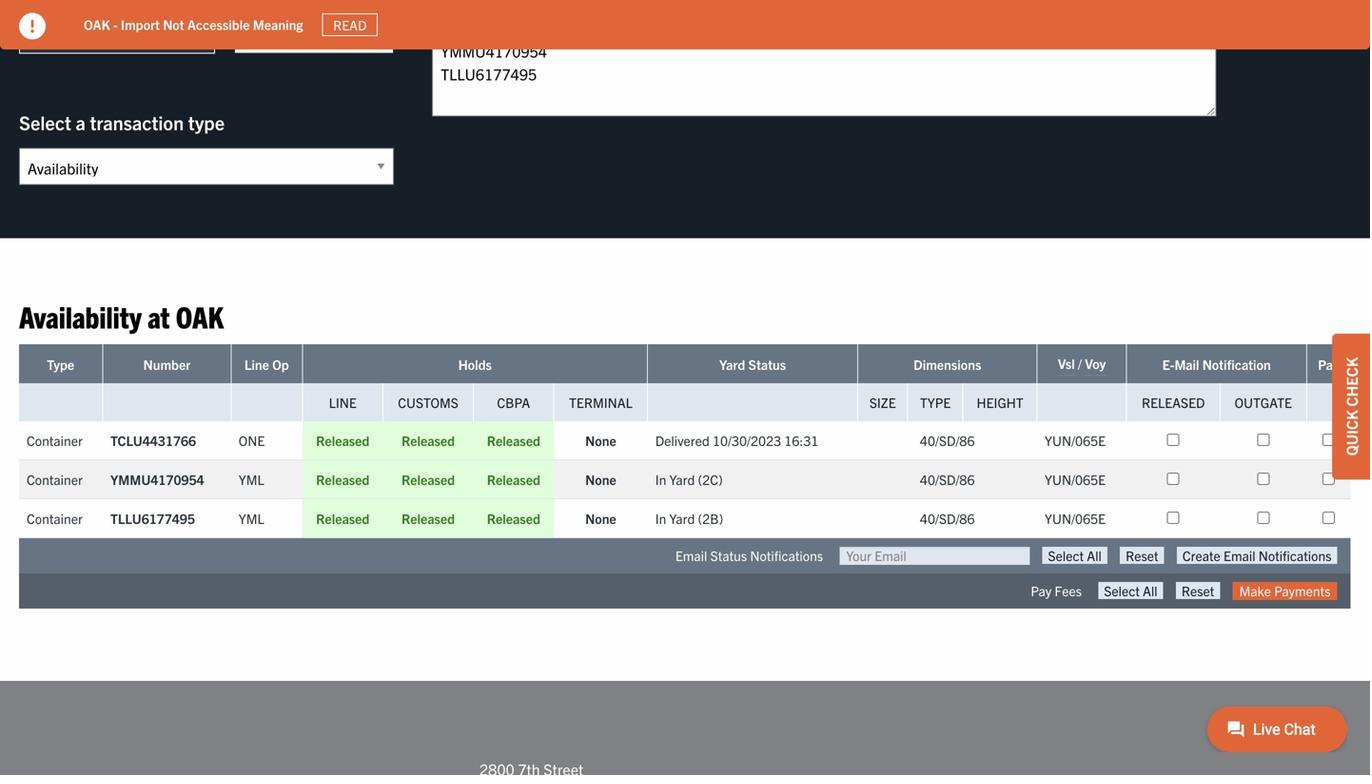Task type: vqa. For each thing, say whether or not it's contained in the screenshot.
second the to
no



Task type: describe. For each thing, give the bounding box(es) containing it.
size
[[870, 394, 896, 411]]

b136 los angeles
[[49, 21, 186, 40]]

one
[[239, 432, 265, 449]]

email
[[676, 547, 708, 564]]

op
[[272, 356, 289, 373]]

1 horizontal spatial type
[[920, 394, 951, 411]]

at
[[148, 297, 170, 335]]

40/sd/86 for delivered 10/30/2023 16:31
[[920, 432, 975, 449]]

select a transaction type
[[19, 110, 225, 134]]

not
[[163, 16, 184, 33]]

notifications
[[750, 547, 823, 564]]

line for line op
[[244, 356, 269, 373]]

holds
[[458, 356, 492, 373]]

none for in yard (2c)
[[586, 471, 617, 488]]

in yard (2c)
[[655, 471, 723, 488]]

yard for (2c)
[[670, 471, 695, 488]]

line for line
[[329, 394, 357, 411]]

solid image
[[19, 13, 46, 39]]

container for tllu6177495
[[27, 510, 83, 527]]

yun/065e for in yard (2b)
[[1045, 510, 1106, 527]]

quick check
[[1342, 358, 1361, 456]]

e-mail notification
[[1163, 356, 1271, 373]]

check
[[1342, 358, 1361, 407]]

container for ymmu4170954
[[27, 471, 83, 488]]

pay fees
[[1031, 582, 1082, 600]]

delivered
[[655, 432, 710, 449]]

terminal
[[569, 394, 633, 411]]

delivered 10/30/2023 16:31
[[655, 432, 819, 449]]

Enter reference number(s) text field
[[432, 8, 1217, 117]]

16:31
[[785, 432, 819, 449]]

read link
[[322, 13, 378, 36]]

0 vertical spatial yard
[[719, 356, 746, 373]]

angeles
[[120, 21, 186, 40]]

container for tclu4431766
[[27, 432, 83, 449]]

fees
[[1055, 582, 1082, 600]]

cbpa
[[497, 394, 530, 411]]

line op
[[244, 356, 289, 373]]

(2c)
[[698, 471, 723, 488]]

select
[[19, 110, 71, 134]]

(2b)
[[698, 510, 724, 527]]

quick
[[1342, 410, 1361, 456]]

Your Email email field
[[840, 547, 1030, 565]]

a
[[76, 110, 86, 134]]

yun/065e for in yard (2c)
[[1045, 471, 1106, 488]]

1 vertical spatial oak
[[176, 297, 224, 335]]

notification
[[1203, 356, 1271, 373]]

vsl / voy
[[1058, 355, 1106, 372]]

quick check link
[[1332, 334, 1371, 480]]

ymmu4170954
[[110, 471, 204, 488]]

outgate
[[1235, 394, 1292, 411]]

status for yard
[[749, 356, 786, 373]]



Task type: locate. For each thing, give the bounding box(es) containing it.
0 horizontal spatial type
[[47, 356, 74, 373]]

1 horizontal spatial line
[[329, 394, 357, 411]]

2 container from the top
[[27, 471, 83, 488]]

2 in from the top
[[655, 510, 667, 527]]

mail
[[1175, 356, 1200, 373]]

email status notifications
[[676, 547, 823, 564]]

1 yun/065e from the top
[[1045, 432, 1106, 449]]

in yard (2b)
[[655, 510, 724, 527]]

40/sd/86
[[920, 432, 975, 449], [920, 471, 975, 488], [920, 510, 975, 527]]

accessible
[[187, 16, 250, 33]]

2 vertical spatial 40/sd/86
[[920, 510, 975, 527]]

none for delivered 10/30/2023 16:31
[[586, 432, 617, 449]]

oak
[[84, 16, 110, 33], [176, 297, 224, 335]]

make payments
[[1240, 582, 1331, 600]]

3 none from the top
[[586, 510, 617, 527]]

height
[[977, 394, 1024, 411]]

1 horizontal spatial status
[[749, 356, 786, 373]]

10/30/2023
[[713, 432, 782, 449]]

1 vertical spatial pay
[[1031, 582, 1052, 600]]

yard left "(2c)"
[[670, 471, 695, 488]]

none
[[586, 432, 617, 449], [586, 471, 617, 488], [586, 510, 617, 527]]

availability at oak
[[19, 297, 224, 335]]

0 horizontal spatial line
[[244, 356, 269, 373]]

number
[[143, 356, 191, 373]]

b30 oakland
[[264, 21, 365, 40]]

0 horizontal spatial oak
[[84, 16, 110, 33]]

None checkbox
[[1168, 434, 1180, 446], [1323, 473, 1335, 485], [1168, 434, 1180, 446], [1323, 473, 1335, 485]]

in down the "delivered"
[[655, 471, 667, 488]]

1 horizontal spatial oak
[[176, 297, 224, 335]]

vsl
[[1058, 355, 1075, 372]]

0 vertical spatial line
[[244, 356, 269, 373]]

1 vertical spatial 40/sd/86
[[920, 471, 975, 488]]

0 horizontal spatial pay
[[1031, 582, 1052, 600]]

1 vertical spatial container
[[27, 471, 83, 488]]

dimensions
[[914, 356, 982, 373]]

container
[[27, 432, 83, 449], [27, 471, 83, 488], [27, 510, 83, 527]]

in for in yard (2c)
[[655, 471, 667, 488]]

type
[[47, 356, 74, 373], [920, 394, 951, 411]]

in
[[655, 471, 667, 488], [655, 510, 667, 527]]

0 vertical spatial yun/065e
[[1045, 432, 1106, 449]]

status right email at bottom
[[711, 547, 747, 564]]

0 vertical spatial yml
[[239, 471, 264, 488]]

2 vertical spatial yard
[[670, 510, 695, 527]]

0 vertical spatial container
[[27, 432, 83, 449]]

yard for (2b)
[[670, 510, 695, 527]]

status up "10/30/2023"
[[749, 356, 786, 373]]

tclu4431766
[[110, 432, 196, 449]]

type
[[188, 110, 225, 134]]

0 vertical spatial none
[[586, 432, 617, 449]]

2 vertical spatial none
[[586, 510, 617, 527]]

1 vertical spatial line
[[329, 394, 357, 411]]

0 vertical spatial oak
[[84, 16, 110, 33]]

0 vertical spatial pay
[[1318, 356, 1340, 373]]

footer
[[0, 682, 1371, 776]]

b136
[[49, 21, 85, 40]]

meaning
[[253, 16, 303, 33]]

1 vertical spatial none
[[586, 471, 617, 488]]

oak - import not accessible meaning
[[84, 16, 303, 33]]

None button
[[1043, 547, 1108, 564], [1120, 547, 1165, 564], [1177, 547, 1338, 564], [1099, 582, 1164, 600], [1176, 582, 1221, 600], [1043, 547, 1108, 564], [1120, 547, 1165, 564], [1177, 547, 1338, 564], [1099, 582, 1164, 600], [1176, 582, 1221, 600]]

line
[[244, 356, 269, 373], [329, 394, 357, 411]]

yun/065e for delivered 10/30/2023 16:31
[[1045, 432, 1106, 449]]

in down in yard (2c)
[[655, 510, 667, 527]]

pay for pay
[[1318, 356, 1340, 373]]

0 horizontal spatial status
[[711, 547, 747, 564]]

pay left fees
[[1031, 582, 1052, 600]]

yard up the delivered 10/30/2023 16:31
[[719, 356, 746, 373]]

40/sd/86 for in yard (2b)
[[920, 510, 975, 527]]

status
[[749, 356, 786, 373], [711, 547, 747, 564]]

b30
[[264, 21, 291, 40]]

None checkbox
[[1258, 434, 1270, 446], [1323, 434, 1335, 446], [1168, 473, 1180, 485], [1258, 473, 1270, 485], [1168, 512, 1180, 524], [1258, 512, 1270, 524], [1323, 512, 1335, 524], [1258, 434, 1270, 446], [1323, 434, 1335, 446], [1168, 473, 1180, 485], [1258, 473, 1270, 485], [1168, 512, 1180, 524], [1258, 512, 1270, 524], [1323, 512, 1335, 524]]

1 none from the top
[[586, 432, 617, 449]]

availability
[[19, 297, 142, 335]]

0 vertical spatial status
[[749, 356, 786, 373]]

e-
[[1163, 356, 1175, 373]]

import
[[121, 16, 160, 33]]

tllu6177495
[[110, 510, 195, 527]]

line left the customs
[[329, 394, 357, 411]]

40/sd/86 for in yard (2c)
[[920, 471, 975, 488]]

payments
[[1275, 582, 1331, 600]]

released
[[1142, 394, 1205, 411], [316, 432, 370, 449], [402, 432, 455, 449], [487, 432, 541, 449], [316, 471, 370, 488], [402, 471, 455, 488], [487, 471, 541, 488], [316, 510, 370, 527], [402, 510, 455, 527], [487, 510, 541, 527]]

1 vertical spatial yml
[[239, 510, 264, 527]]

2 vertical spatial container
[[27, 510, 83, 527]]

3 container from the top
[[27, 510, 83, 527]]

1 vertical spatial yun/065e
[[1045, 471, 1106, 488]]

1 horizontal spatial pay
[[1318, 356, 1340, 373]]

/
[[1078, 355, 1082, 372]]

-
[[113, 16, 118, 33]]

none for in yard (2b)
[[586, 510, 617, 527]]

transaction
[[90, 110, 184, 134]]

2 vertical spatial yun/065e
[[1045, 510, 1106, 527]]

yml for ymmu4170954
[[239, 471, 264, 488]]

1 in from the top
[[655, 471, 667, 488]]

3 yun/065e from the top
[[1045, 510, 1106, 527]]

read
[[333, 16, 367, 33]]

in for in yard (2b)
[[655, 510, 667, 527]]

0 vertical spatial 40/sd/86
[[920, 432, 975, 449]]

1 40/sd/86 from the top
[[920, 432, 975, 449]]

type down dimensions
[[920, 394, 951, 411]]

voy
[[1085, 355, 1106, 372]]

pay for pay fees
[[1031, 582, 1052, 600]]

3 40/sd/86 from the top
[[920, 510, 975, 527]]

1 vertical spatial status
[[711, 547, 747, 564]]

0 vertical spatial in
[[655, 471, 667, 488]]

pay left check
[[1318, 356, 1340, 373]]

make
[[1240, 582, 1272, 600]]

1 container from the top
[[27, 432, 83, 449]]

pay
[[1318, 356, 1340, 373], [1031, 582, 1052, 600]]

2 yml from the top
[[239, 510, 264, 527]]

yml
[[239, 471, 264, 488], [239, 510, 264, 527]]

los
[[88, 21, 116, 40]]

2 40/sd/86 from the top
[[920, 471, 975, 488]]

1 yml from the top
[[239, 471, 264, 488]]

1 vertical spatial yard
[[670, 471, 695, 488]]

yard
[[719, 356, 746, 373], [670, 471, 695, 488], [670, 510, 695, 527]]

1 vertical spatial in
[[655, 510, 667, 527]]

type down availability
[[47, 356, 74, 373]]

0 vertical spatial type
[[47, 356, 74, 373]]

oakland
[[295, 21, 365, 40]]

yard left (2b)
[[670, 510, 695, 527]]

oak left "-"
[[84, 16, 110, 33]]

yun/065e
[[1045, 432, 1106, 449], [1045, 471, 1106, 488], [1045, 510, 1106, 527]]

oak right at
[[176, 297, 224, 335]]

2 none from the top
[[586, 471, 617, 488]]

status for email
[[711, 547, 747, 564]]

customs
[[398, 394, 459, 411]]

yard status
[[719, 356, 786, 373]]

make payments link
[[1233, 582, 1338, 601]]

2 yun/065e from the top
[[1045, 471, 1106, 488]]

1 vertical spatial type
[[920, 394, 951, 411]]

yml for tllu6177495
[[239, 510, 264, 527]]

line left op
[[244, 356, 269, 373]]



